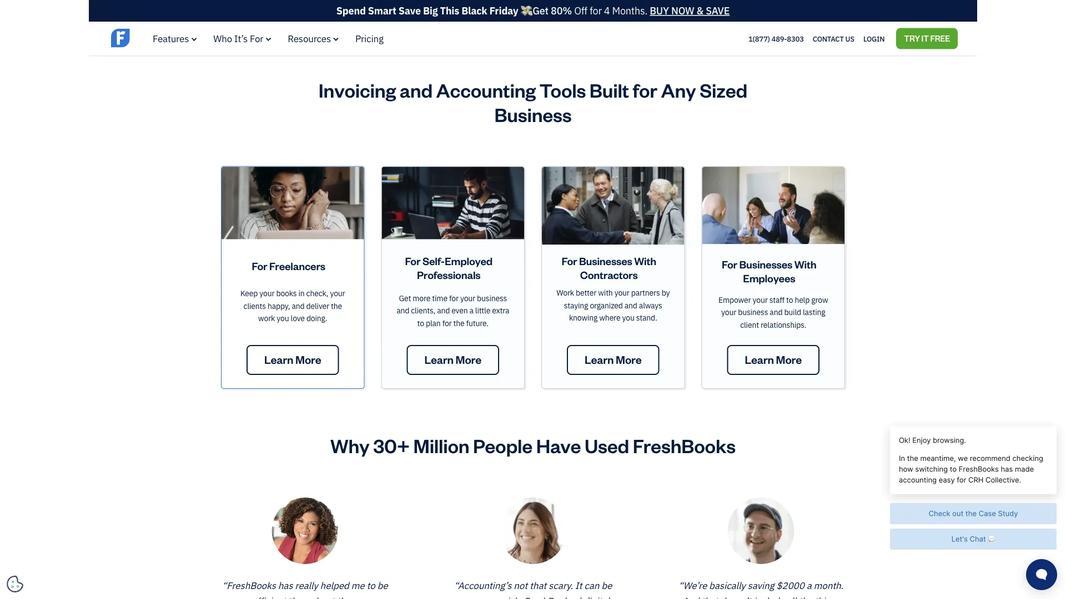 Task type: vqa. For each thing, say whether or not it's contained in the screenshot.
business inside the Get more time for your business and clients, and even a little extra to plan for the future.
yes



Task type: describe. For each thing, give the bounding box(es) containing it.
the inside ""we're basically saving $2000 a month. and that doesn't include all the thing"
[[799, 596, 812, 600]]

organized
[[590, 301, 623, 311]]

learn more link for for self-employed professionals
[[407, 346, 499, 376]]

invoicing
[[319, 77, 396, 102]]

freelancers
[[269, 259, 326, 273]]

get more time for your business and clients, and even a little extra to plan for the future.
[[397, 293, 510, 329]]

that inside ""we're basically saving $2000 a month. and that doesn't include all the thing"
[[701, 596, 718, 600]]

work better with your partners by staying organized and always knowing where you stand.
[[557, 288, 670, 323]]

million
[[414, 434, 470, 459]]

resources link
[[288, 32, 339, 45]]

and for for businesses with employees
[[770, 307, 783, 318]]

for for contractors
[[562, 254, 577, 268]]

for up keep
[[252, 259, 267, 273]]

better
[[576, 288, 597, 298]]

saving
[[748, 580, 775, 592]]

💸
[[521, 4, 531, 17]]

relationships.
[[761, 320, 807, 330]]

check,
[[306, 289, 328, 299]]

clients
[[244, 301, 266, 311]]

resources
[[288, 32, 331, 45]]

features link
[[153, 32, 197, 45]]

lasting
[[803, 307, 826, 318]]

pricing link
[[356, 32, 384, 45]]

your inside work better with your partners by staying organized and always knowing where you stand.
[[615, 288, 630, 298]]

invoicing and accounting tools built for any sized business
[[319, 77, 748, 127]]

free
[[931, 33, 951, 43]]

more for for businesses with employees
[[776, 353, 802, 367]]

helped
[[320, 580, 349, 592]]

learn more for for self-employed professionals
[[425, 353, 482, 367]]

really
[[295, 580, 318, 592]]

with for employees
[[795, 258, 817, 271]]

who it's for
[[213, 32, 263, 45]]

build
[[785, 307, 802, 318]]

knowing
[[569, 313, 598, 323]]

even
[[452, 306, 468, 316]]

who it's for link
[[213, 32, 271, 45]]

books
[[276, 289, 297, 299]]

doing.
[[307, 314, 327, 324]]

keep your books in check, your clients happy, and deliver the work you love doing.
[[241, 289, 345, 324]]

learn more for for freelancers
[[264, 353, 321, 367]]

$2000
[[777, 580, 805, 592]]

friday
[[490, 4, 519, 17]]

why 30+ million people have used freshbooks
[[331, 434, 736, 459]]

your inside get more time for your business and clients, and even a little extra to plan for the future.
[[461, 293, 476, 304]]

businesses for employees
[[740, 258, 793, 271]]

any
[[661, 77, 696, 102]]

with
[[598, 288, 613, 298]]

0 vertical spatial freshbooks
[[633, 434, 736, 459]]

used
[[585, 434, 629, 459]]

for self-employed professionals
[[405, 254, 493, 282]]

can
[[585, 580, 600, 592]]

be for "accounting's not that scary. it can be easy or easy-ish. freshbooks definitel
[[602, 580, 612, 592]]

contact
[[813, 34, 844, 43]]

keep
[[241, 289, 258, 299]]

built
[[590, 77, 629, 102]]

be for "freshbooks has really helped me to be more efficient throughout the year s
[[377, 580, 388, 592]]

staff
[[770, 295, 785, 305]]

plan
[[426, 318, 441, 329]]

future.
[[466, 318, 489, 329]]

buy
[[650, 4, 669, 17]]

cookie consent banner dialog
[[8, 463, 175, 592]]

your up happy,
[[260, 289, 275, 299]]

tools
[[540, 77, 586, 102]]

your left staff
[[753, 295, 768, 305]]

and
[[683, 596, 699, 600]]

and for for freelancers
[[292, 301, 305, 311]]

login link
[[864, 32, 885, 46]]

that inside "accounting's not that scary. it can be easy or easy-ish. freshbooks definitel
[[530, 580, 547, 592]]

black
[[462, 4, 487, 17]]

try it free link
[[897, 28, 958, 49]]

your down 'empower'
[[722, 307, 737, 318]]

more for for businesses with contractors
[[616, 353, 642, 367]]

scary.
[[549, 580, 573, 592]]

stand.
[[637, 313, 658, 323]]

grow
[[812, 295, 829, 305]]

for for professionals
[[405, 254, 421, 268]]

your right the check,
[[330, 289, 345, 299]]

it's
[[234, 32, 248, 45]]

cookie preferences image
[[7, 577, 23, 593]]

features
[[153, 32, 189, 45]]

to inside "freshbooks has really helped me to be more efficient throughout the year s
[[367, 580, 375, 592]]

"we're basically saving $2000 a month. and that doesn't include all the thing
[[679, 580, 844, 600]]

learn for for businesses with contractors
[[585, 353, 614, 367]]

months.
[[612, 4, 648, 17]]

easy-
[[484, 596, 507, 600]]

professionals
[[417, 268, 481, 282]]

contractors
[[580, 268, 638, 282]]

for up 'even'
[[449, 293, 459, 304]]

you for businesses
[[623, 313, 635, 323]]

for businesses with employees
[[722, 258, 817, 285]]

doesn't
[[720, 596, 752, 600]]

extra
[[492, 306, 510, 316]]

pricing
[[356, 32, 384, 45]]

it
[[575, 580, 582, 592]]

the inside keep your books in check, your clients happy, and deliver the work you love doing.
[[331, 301, 342, 311]]

learn more link for for businesses with contractors
[[567, 346, 660, 376]]

try it free
[[905, 33, 951, 43]]

for right the plan at the bottom
[[443, 318, 452, 329]]

buy now & save link
[[650, 4, 730, 17]]

staying
[[564, 301, 588, 311]]

help
[[795, 295, 810, 305]]

to inside empower your staff to help grow your business and build lasting client relationships.
[[787, 295, 793, 305]]

learn for for freelancers
[[264, 353, 294, 367]]

businesses with contractors image
[[542, 167, 685, 245]]

ish.
[[507, 596, 522, 600]]

sized
[[700, 77, 748, 102]]

time
[[432, 293, 448, 304]]

business
[[495, 102, 572, 127]]

80%
[[551, 4, 572, 17]]



Task type: locate. For each thing, give the bounding box(es) containing it.
1 vertical spatial a
[[807, 580, 812, 592]]

0 horizontal spatial a
[[470, 306, 474, 316]]

0 vertical spatial a
[[470, 306, 474, 316]]

0 vertical spatial get
[[533, 4, 549, 17]]

have
[[536, 434, 581, 459]]

learn for for self-employed professionals
[[425, 353, 454, 367]]

more for for freelancers
[[296, 353, 321, 367]]

be right can
[[602, 580, 612, 592]]

always
[[639, 301, 663, 311]]

deliver
[[306, 301, 329, 311]]

with up the help
[[795, 258, 817, 271]]

business
[[477, 293, 507, 304], [738, 307, 768, 318]]

0 vertical spatial to
[[787, 295, 793, 305]]

1(877) 489-8303 link
[[749, 34, 804, 43]]

"accounting's
[[454, 580, 512, 592]]

for inside invoicing and accounting tools built for any sized business
[[633, 77, 658, 102]]

a inside get more time for your business and clients, and even a little extra to plan for the future.
[[470, 306, 474, 316]]

year
[[353, 596, 371, 600]]

with
[[635, 254, 657, 268], [795, 258, 817, 271]]

for inside the for businesses with contractors
[[562, 254, 577, 268]]

empower your staff to help grow your business and build lasting client relationships.
[[719, 295, 829, 330]]

business up 'client'
[[738, 307, 768, 318]]

0 vertical spatial business
[[477, 293, 507, 304]]

and inside keep your books in check, your clients happy, and deliver the work you love doing.
[[292, 301, 305, 311]]

for up work
[[562, 254, 577, 268]]

4 learn from the left
[[585, 353, 614, 367]]

you for freelancers
[[277, 314, 289, 324]]

0 horizontal spatial freshbooks
[[524, 596, 573, 600]]

not
[[514, 580, 528, 592]]

the right all on the bottom right of page
[[799, 596, 812, 600]]

1 horizontal spatial freshbooks
[[633, 434, 736, 459]]

be inside "freshbooks has really helped me to be more efficient throughout the year s
[[377, 580, 388, 592]]

0 horizontal spatial you
[[277, 314, 289, 324]]

who
[[213, 32, 232, 45]]

to right me
[[367, 580, 375, 592]]

0 horizontal spatial more
[[228, 596, 250, 600]]

get
[[533, 4, 549, 17], [399, 293, 411, 304]]

it
[[922, 33, 929, 43]]

learn more link down "where"
[[567, 346, 660, 376]]

for
[[250, 32, 263, 45], [405, 254, 421, 268], [562, 254, 577, 268], [722, 258, 738, 271], [252, 259, 267, 273]]

me
[[351, 580, 365, 592]]

0 vertical spatial that
[[530, 580, 547, 592]]

save
[[706, 4, 730, 17]]

for left self-
[[405, 254, 421, 268]]

for left 4
[[590, 4, 602, 17]]

0 horizontal spatial that
[[530, 580, 547, 592]]

"freshbooks
[[222, 580, 276, 592]]

off
[[574, 4, 588, 17]]

include
[[754, 596, 785, 600]]

for for employees
[[722, 258, 738, 271]]

2 horizontal spatial to
[[787, 295, 793, 305]]

1 horizontal spatial more
[[413, 293, 431, 304]]

the inside "freshbooks has really helped me to be more efficient throughout the year s
[[337, 596, 350, 600]]

learn more link down the plan at the bottom
[[407, 346, 499, 376]]

for up 'empower'
[[722, 258, 738, 271]]

and for for self-employed professionals
[[437, 306, 450, 316]]

freelancers image
[[222, 167, 364, 240]]

employees
[[743, 272, 796, 285]]

with inside the for businesses with contractors
[[635, 254, 657, 268]]

happy,
[[268, 301, 290, 311]]

0 horizontal spatial be
[[377, 580, 388, 592]]

3 learn from the left
[[425, 353, 454, 367]]

spend
[[337, 4, 366, 17]]

1 horizontal spatial with
[[795, 258, 817, 271]]

your right with
[[615, 288, 630, 298]]

1 horizontal spatial get
[[533, 4, 549, 17]]

try
[[905, 33, 920, 43]]

and inside invoicing and accounting tools built for any sized business
[[400, 77, 433, 102]]

more down stand.
[[616, 353, 642, 367]]

get right 💸
[[533, 4, 549, 17]]

be right me
[[377, 580, 388, 592]]

1 horizontal spatial business
[[738, 307, 768, 318]]

a inside ""we're basically saving $2000 a month. and that doesn't include all the thing"
[[807, 580, 812, 592]]

the down helped on the left of page
[[337, 596, 350, 600]]

more down future.
[[456, 353, 482, 367]]

the inside get more time for your business and clients, and even a little extra to plan for the future.
[[454, 318, 465, 329]]

be
[[377, 580, 388, 592], [602, 580, 612, 592]]

learn more for for businesses with employees
[[745, 353, 802, 367]]

learn more link down love
[[247, 346, 339, 376]]

business inside get more time for your business and clients, and even a little extra to plan for the future.
[[477, 293, 507, 304]]

basically
[[709, 580, 746, 592]]

0 vertical spatial more
[[413, 293, 431, 304]]

your up 'even'
[[461, 293, 476, 304]]

you down happy,
[[277, 314, 289, 324]]

with for contractors
[[635, 254, 657, 268]]

work
[[258, 314, 275, 324]]

you inside work better with your partners by staying organized and always knowing where you stand.
[[623, 313, 635, 323]]

1 learn more link from the left
[[727, 346, 820, 376]]

month.
[[814, 580, 844, 592]]

1 vertical spatial that
[[701, 596, 718, 600]]

easy
[[452, 596, 471, 600]]

2 learn more link from the left
[[247, 346, 339, 376]]

learn more down love
[[264, 353, 321, 367]]

businesses inside the for businesses with contractors
[[579, 254, 633, 268]]

more
[[776, 353, 802, 367], [296, 353, 321, 367], [456, 353, 482, 367], [616, 353, 642, 367]]

that
[[530, 580, 547, 592], [701, 596, 718, 600]]

"freshbooks has really helped me to be more efficient throughout the year s
[[222, 580, 388, 600]]

learn down 'client'
[[745, 353, 774, 367]]

more inside get more time for your business and clients, and even a little extra to plan for the future.
[[413, 293, 431, 304]]

4 learn more link from the left
[[567, 346, 660, 376]]

where
[[600, 313, 621, 323]]

8303
[[787, 34, 804, 43]]

businesses inside for businesses with employees
[[740, 258, 793, 271]]

that right not
[[530, 580, 547, 592]]

businesses with employees image
[[702, 167, 845, 245]]

business inside empower your staff to help grow your business and build lasting client relationships.
[[738, 307, 768, 318]]

and inside work better with your partners by staying organized and always knowing where you stand.
[[625, 301, 638, 311]]

by
[[662, 288, 670, 298]]

contact us link
[[813, 32, 855, 46]]

businesses for contractors
[[579, 254, 633, 268]]

learn more link for for freelancers
[[247, 346, 339, 376]]

learn more for for businesses with contractors
[[585, 353, 642, 367]]

2 vertical spatial to
[[367, 580, 375, 592]]

1 more from the left
[[776, 353, 802, 367]]

1 vertical spatial freshbooks
[[524, 596, 573, 600]]

1 horizontal spatial businesses
[[740, 258, 793, 271]]

accounting
[[436, 77, 536, 102]]

1 be from the left
[[377, 580, 388, 592]]

1 vertical spatial to
[[418, 318, 424, 329]]

1 horizontal spatial you
[[623, 313, 635, 323]]

for freelancers
[[252, 259, 326, 273]]

3 learn more link from the left
[[407, 346, 499, 376]]

more down relationships.
[[776, 353, 802, 367]]

to left the help
[[787, 295, 793, 305]]

4 more from the left
[[616, 353, 642, 367]]

get inside get more time for your business and clients, and even a little extra to plan for the future.
[[399, 293, 411, 304]]

businesses up employees
[[740, 258, 793, 271]]

1 horizontal spatial to
[[418, 318, 424, 329]]

you left stand.
[[623, 313, 635, 323]]

business up the extra
[[477, 293, 507, 304]]

3 learn more from the left
[[425, 353, 482, 367]]

and for for businesses with contractors
[[625, 301, 638, 311]]

more for for self-employed professionals
[[456, 353, 482, 367]]

489-
[[772, 34, 787, 43]]

learn down "where"
[[585, 353, 614, 367]]

for right it's on the top of page
[[250, 32, 263, 45]]

0 horizontal spatial get
[[399, 293, 411, 304]]

0 horizontal spatial to
[[367, 580, 375, 592]]

3 more from the left
[[456, 353, 482, 367]]

for inside the for self-employed professionals
[[405, 254, 421, 268]]

and
[[400, 77, 433, 102], [625, 301, 638, 311], [292, 301, 305, 311], [397, 306, 409, 316], [437, 306, 450, 316], [770, 307, 783, 318]]

you inside keep your books in check, your clients happy, and deliver the work you love doing.
[[277, 314, 289, 324]]

more
[[413, 293, 431, 304], [228, 596, 250, 600]]

for left any
[[633, 77, 658, 102]]

1(877) 489-8303
[[749, 34, 804, 43]]

to left the plan at the bottom
[[418, 318, 424, 329]]

30+
[[373, 434, 410, 459]]

self-
[[423, 254, 445, 268]]

for inside for businesses with employees
[[722, 258, 738, 271]]

to inside get more time for your business and clients, and even a little extra to plan for the future.
[[418, 318, 424, 329]]

4
[[604, 4, 610, 17]]

a right $2000
[[807, 580, 812, 592]]

with up partners
[[635, 254, 657, 268]]

or
[[474, 596, 482, 600]]

0 horizontal spatial businesses
[[579, 254, 633, 268]]

that right the and
[[701, 596, 718, 600]]

"we're
[[679, 580, 707, 592]]

empower
[[719, 295, 751, 305]]

2 more from the left
[[296, 353, 321, 367]]

1 horizontal spatial a
[[807, 580, 812, 592]]

4 learn more from the left
[[585, 353, 642, 367]]

learn more link
[[727, 346, 820, 376], [247, 346, 339, 376], [407, 346, 499, 376], [567, 346, 660, 376]]

contact us
[[813, 34, 855, 43]]

more up clients,
[[413, 293, 431, 304]]

for businesses with contractors
[[562, 254, 657, 282]]

learn for for businesses with employees
[[745, 353, 774, 367]]

businesses up "contractors"
[[579, 254, 633, 268]]

1 learn from the left
[[745, 353, 774, 367]]

get left time
[[399, 293, 411, 304]]

learn down the work
[[264, 353, 294, 367]]

love
[[291, 314, 305, 324]]

1(877)
[[749, 34, 770, 43]]

be inside "accounting's not that scary. it can be easy or easy-ish. freshbooks definitel
[[602, 580, 612, 592]]

1 horizontal spatial that
[[701, 596, 718, 600]]

learn more down the plan at the bottom
[[425, 353, 482, 367]]

learn more link for for businesses with employees
[[727, 346, 820, 376]]

freshbooks
[[633, 434, 736, 459], [524, 596, 573, 600]]

us
[[846, 34, 855, 43]]

0 horizontal spatial business
[[477, 293, 507, 304]]

has
[[278, 580, 293, 592]]

with inside for businesses with employees
[[795, 258, 817, 271]]

1 vertical spatial more
[[228, 596, 250, 600]]

employed
[[445, 254, 493, 268]]

learn more link down relationships.
[[727, 346, 820, 376]]

and inside empower your staff to help grow your business and build lasting client relationships.
[[770, 307, 783, 318]]

learn more down "where"
[[585, 353, 642, 367]]

why
[[331, 434, 370, 459]]

the right deliver
[[331, 301, 342, 311]]

0 horizontal spatial with
[[635, 254, 657, 268]]

a left the little
[[470, 306, 474, 316]]

more down "freshbooks
[[228, 596, 250, 600]]

&
[[697, 4, 704, 17]]

freshbooks inside "accounting's not that scary. it can be easy or easy-ish. freshbooks definitel
[[524, 596, 573, 600]]

the down 'even'
[[454, 318, 465, 329]]

little
[[475, 306, 491, 316]]

1 vertical spatial get
[[399, 293, 411, 304]]

self-employed professionals image
[[382, 167, 524, 240]]

this
[[440, 4, 459, 17]]

"accounting's not that scary. it can be easy or easy-ish. freshbooks definitel
[[452, 580, 614, 600]]

spend smart save big this black friday 💸 get 80% off for 4 months. buy now & save
[[337, 4, 730, 17]]

2 be from the left
[[602, 580, 612, 592]]

learn down the plan at the bottom
[[425, 353, 454, 367]]

all
[[787, 596, 797, 600]]

1 vertical spatial business
[[738, 307, 768, 318]]

learn more down relationships.
[[745, 353, 802, 367]]

2 learn from the left
[[264, 353, 294, 367]]

more down doing.
[[296, 353, 321, 367]]

2 learn more from the left
[[264, 353, 321, 367]]

more inside "freshbooks has really helped me to be more efficient throughout the year s
[[228, 596, 250, 600]]

1 learn more from the left
[[745, 353, 802, 367]]

1 horizontal spatial be
[[602, 580, 612, 592]]

freshbooks logo image
[[111, 28, 197, 49]]



